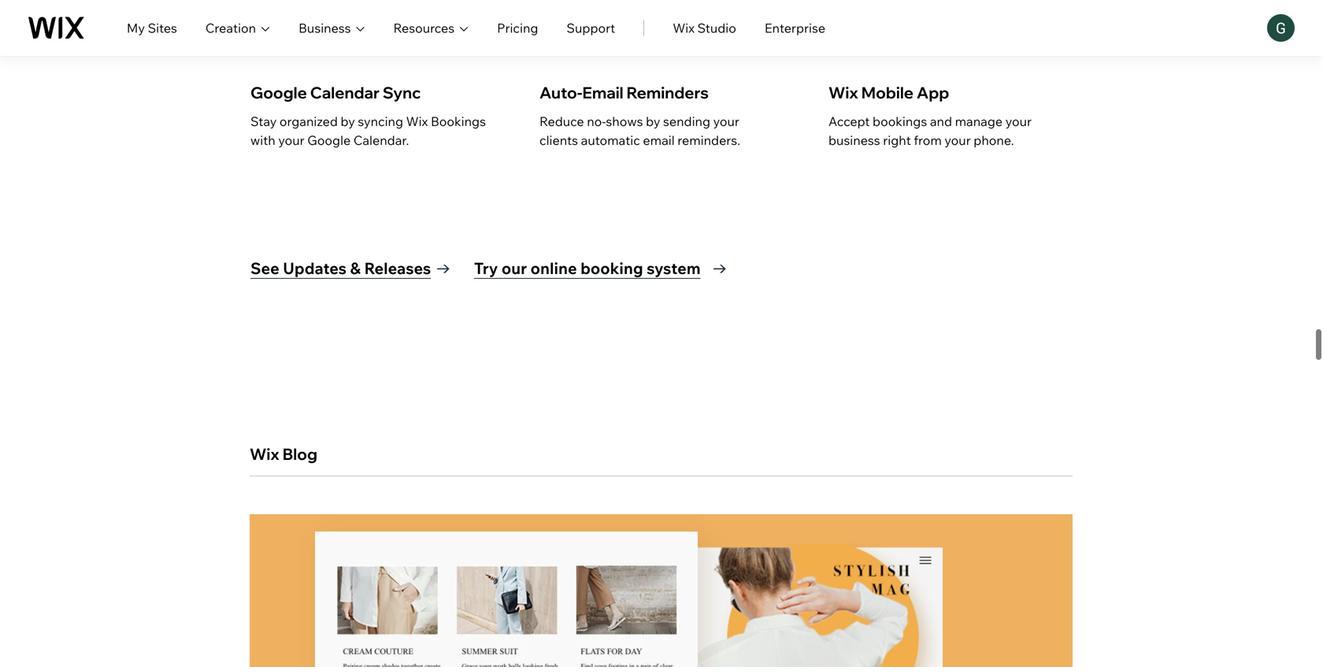 Task type: locate. For each thing, give the bounding box(es) containing it.
automatic
[[581, 132, 640, 148]]

your
[[714, 113, 740, 129], [1006, 113, 1032, 129], [278, 132, 305, 148], [945, 132, 971, 148]]

with
[[251, 132, 276, 148]]

creation button
[[206, 19, 270, 37]]

auto-
[[540, 83, 583, 102]]

wix down "sync" at left top
[[406, 113, 428, 129]]

wix studio link
[[673, 19, 737, 37]]

see updates & releases link
[[251, 258, 450, 280]]

your up phone.
[[1006, 113, 1032, 129]]

auto-email reminders
[[540, 83, 709, 102]]

wix blog
[[250, 444, 318, 464]]

my sites link
[[127, 19, 177, 37]]

google
[[251, 83, 307, 102], [307, 132, 351, 148]]

wix left blog
[[250, 444, 280, 464]]

1 by from the left
[[341, 113, 355, 129]]

list containing google calendar sync
[[250, 0, 1069, 205]]

women's fashion blog, stylish mag image
[[315, 532, 698, 667], [663, 544, 943, 667], [258, 547, 541, 667]]

business
[[299, 20, 351, 36]]

calendar
[[310, 83, 380, 102]]

2 by from the left
[[646, 113, 661, 129]]

wix left studio
[[673, 20, 695, 36]]

my
[[127, 20, 145, 36]]

booking
[[581, 258, 643, 278]]

reduce
[[540, 113, 584, 129]]

by down calendar
[[341, 113, 355, 129]]

by up email
[[646, 113, 661, 129]]

try
[[474, 258, 498, 278]]

right
[[883, 132, 911, 148]]

calendar.
[[354, 132, 409, 148]]

shows
[[606, 113, 643, 129]]

mobile
[[862, 83, 914, 102]]

1 vertical spatial google
[[307, 132, 351, 148]]

0 horizontal spatial by
[[341, 113, 355, 129]]

our
[[502, 258, 527, 278]]

by inside stay organized by syncing wix bookings with your google calendar.
[[341, 113, 355, 129]]

profile image image
[[1268, 14, 1295, 42]]

0 vertical spatial google
[[251, 83, 307, 102]]

google inside stay organized by syncing wix bookings with your google calendar.
[[307, 132, 351, 148]]

wix studio
[[673, 20, 737, 36]]

1 horizontal spatial by
[[646, 113, 661, 129]]

accept bookings and manage your business right from your phone.
[[829, 113, 1032, 148]]

wix for wix mobile app
[[829, 83, 859, 102]]

updates
[[283, 258, 347, 278]]

wix
[[673, 20, 695, 36], [829, 83, 859, 102], [406, 113, 428, 129], [250, 444, 280, 464]]

stay organized by syncing wix bookings with your google calendar.
[[251, 113, 486, 148]]

creation
[[206, 20, 256, 36]]

pricing
[[497, 20, 538, 36]]

phone.
[[974, 132, 1015, 148]]

your down organized
[[278, 132, 305, 148]]

wix mobile app
[[829, 83, 950, 102]]

bookings
[[873, 113, 928, 129]]

wix up accept
[[829, 83, 859, 102]]

by
[[341, 113, 355, 129], [646, 113, 661, 129]]

google up stay
[[251, 83, 307, 102]]

your up the reminders.
[[714, 113, 740, 129]]

online
[[531, 258, 577, 278]]

syncing
[[358, 113, 403, 129]]

list
[[250, 0, 1069, 205]]

sync
[[383, 83, 421, 102]]

google down organized
[[307, 132, 351, 148]]

reminders.
[[678, 132, 741, 148]]

reduce no-shows by sending your clients automatic email reminders.
[[540, 113, 741, 148]]

no-
[[587, 113, 606, 129]]

system
[[647, 258, 701, 278]]

email
[[583, 83, 624, 102]]

clients
[[540, 132, 578, 148]]

from
[[914, 132, 942, 148]]

0 horizontal spatial google
[[251, 83, 307, 102]]

1 horizontal spatial google
[[307, 132, 351, 148]]



Task type: describe. For each thing, give the bounding box(es) containing it.
see updates & releases
[[251, 258, 431, 278]]

email
[[643, 132, 675, 148]]

resources
[[394, 20, 455, 36]]

sites
[[148, 20, 177, 36]]

try our online booking system
[[474, 258, 701, 278]]

google calendar sync
[[251, 83, 421, 102]]

wix inside stay organized by syncing wix bookings with your google calendar.
[[406, 113, 428, 129]]

organized
[[280, 113, 338, 129]]

your inside stay organized by syncing wix bookings with your google calendar.
[[278, 132, 305, 148]]

support
[[567, 20, 616, 36]]

by inside the 'reduce no-shows by sending your clients automatic email reminders.'
[[646, 113, 661, 129]]

see
[[251, 258, 280, 278]]

accept
[[829, 113, 870, 129]]

bookings
[[431, 113, 486, 129]]

sending
[[663, 113, 711, 129]]

blog
[[283, 444, 318, 464]]

app
[[917, 83, 950, 102]]

&
[[350, 258, 361, 278]]

my sites
[[127, 20, 177, 36]]

manage
[[955, 113, 1003, 129]]

reminders
[[627, 83, 709, 102]]

studio
[[698, 20, 737, 36]]

support link
[[567, 19, 616, 37]]

enterprise link
[[765, 19, 826, 37]]

releases
[[364, 258, 431, 278]]

business button
[[299, 19, 365, 37]]

wix for wix blog
[[250, 444, 280, 464]]

enterprise
[[765, 20, 826, 36]]

business
[[829, 132, 881, 148]]

try our online booking system link
[[474, 258, 726, 280]]

resources button
[[394, 19, 469, 37]]

your inside the 'reduce no-shows by sending your clients automatic email reminders.'
[[714, 113, 740, 129]]

wix for wix studio
[[673, 20, 695, 36]]

pricing link
[[497, 19, 538, 37]]

your down and
[[945, 132, 971, 148]]

and
[[930, 113, 953, 129]]

stay
[[251, 113, 277, 129]]



Task type: vqa. For each thing, say whether or not it's contained in the screenshot.
keep
no



